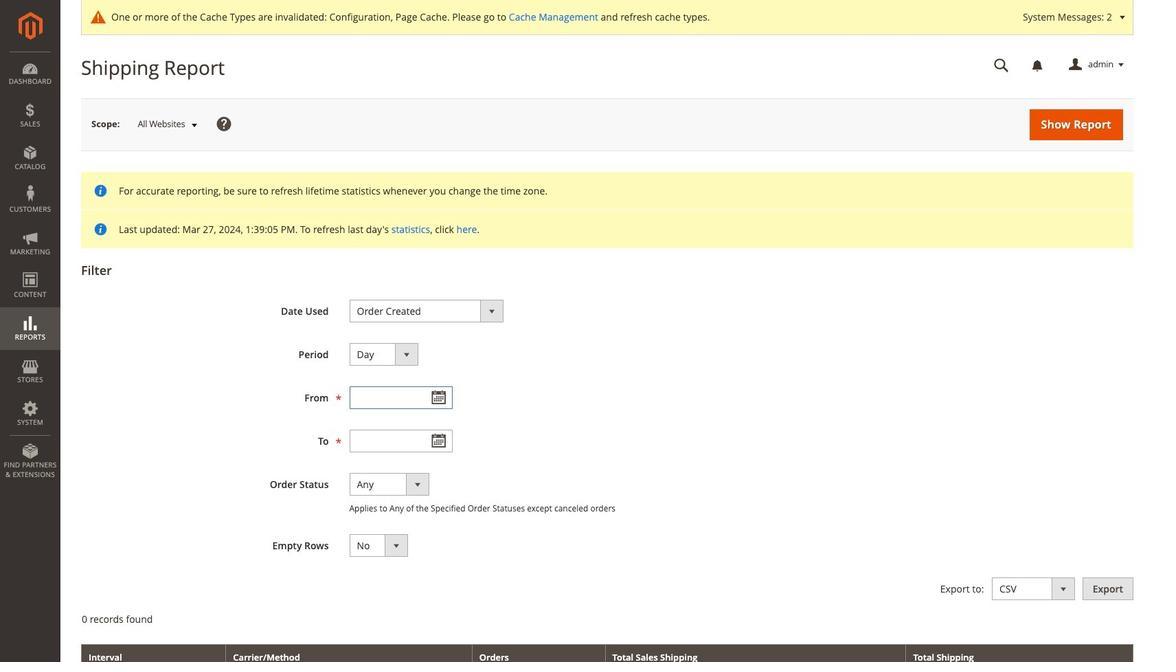 Task type: locate. For each thing, give the bounding box(es) containing it.
magento admin panel image
[[18, 12, 42, 40]]

menu bar
[[0, 52, 60, 486]]

None text field
[[985, 53, 1019, 77], [350, 386, 453, 409], [350, 430, 453, 452], [985, 53, 1019, 77], [350, 386, 453, 409], [350, 430, 453, 452]]



